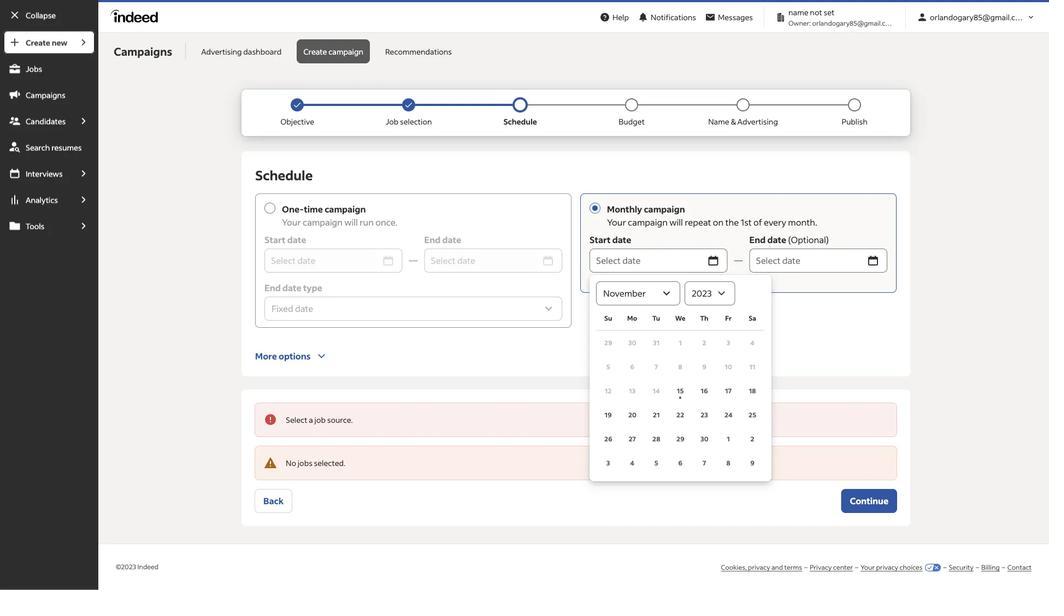 Task type: locate. For each thing, give the bounding box(es) containing it.
1 horizontal spatial end
[[750, 235, 766, 246]]

objective
[[281, 117, 314, 127]]

advertising left the "dashboard"
[[201, 47, 242, 57]]

7 down 23 button
[[703, 459, 707, 467]]

the
[[726, 217, 739, 228]]

0 horizontal spatial create
[[26, 38, 50, 48]]

1 horizontal spatial 8 button
[[717, 451, 741, 475]]

– right billing link
[[1003, 564, 1006, 572]]

create inside "link"
[[304, 47, 327, 57]]

end for end date (optional)
[[750, 235, 766, 246]]

6
[[631, 363, 635, 371], [679, 459, 683, 467]]

date for start date
[[613, 235, 632, 246]]

monthly
[[607, 204, 643, 215]]

22
[[677, 411, 685, 419]]

1 horizontal spatial 8
[[727, 459, 731, 467]]

1st
[[741, 217, 752, 228]]

3 button
[[717, 331, 741, 355], [597, 451, 621, 475]]

5 button down 28
[[645, 451, 669, 475]]

7 button down 23 button
[[693, 451, 717, 475]]

1 – from the left
[[805, 564, 808, 572]]

2 button down 25
[[741, 427, 765, 451]]

grid
[[597, 306, 765, 475]]

29 down su
[[605, 339, 613, 347]]

create new link
[[3, 31, 72, 55]]

will inside monthly campaign your campaign will repeat on the 1st of every month.
[[670, 217, 683, 228]]

messages
[[718, 13, 753, 22]]

candidates link
[[3, 109, 72, 133]]

will inside one-time campaign your campaign will run once.
[[345, 217, 358, 228]]

2 select date field from the left
[[425, 249, 539, 273]]

group
[[99, 0, 1050, 2]]

1 vertical spatial 5 button
[[645, 451, 669, 475]]

8 up 15
[[679, 363, 683, 371]]

14
[[653, 387, 660, 395]]

1 vertical spatial 8
[[727, 459, 731, 467]]

1 horizontal spatial 2
[[751, 435, 755, 443]]

0 horizontal spatial 7 button
[[645, 355, 669, 379]]

Select date field
[[265, 249, 379, 273], [425, 249, 539, 273], [750, 249, 864, 273]]

– left security link
[[944, 564, 947, 572]]

8
[[679, 363, 683, 371], [727, 459, 731, 467]]

2 will from the left
[[670, 217, 683, 228]]

2 down 25 button
[[751, 435, 755, 443]]

0 vertical spatial 7
[[655, 363, 658, 371]]

0 vertical spatial 9
[[703, 363, 707, 371]]

billing
[[982, 564, 1000, 572]]

0 horizontal spatial 8
[[679, 363, 683, 371]]

1 horizontal spatial date
[[613, 235, 632, 246]]

30 left 31
[[629, 339, 637, 347]]

2 horizontal spatial select date field
[[750, 249, 864, 273]]

0 horizontal spatial 2 button
[[693, 331, 717, 355]]

schedule
[[504, 117, 537, 127], [255, 167, 313, 184]]

1 horizontal spatial 29
[[677, 435, 685, 443]]

1 vertical spatial schedule
[[255, 167, 313, 184]]

0 vertical spatial 5
[[607, 363, 610, 371]]

16
[[701, 387, 708, 395]]

1 horizontal spatial 29 button
[[669, 427, 693, 451]]

no jobs selected. group
[[255, 446, 898, 481]]

interviews
[[26, 169, 63, 179]]

2 privacy from the left
[[877, 564, 899, 572]]

8 button down 24 button
[[717, 451, 741, 475]]

7 down 31 button
[[655, 363, 658, 371]]

0 horizontal spatial 6 button
[[621, 355, 645, 379]]

0 horizontal spatial your
[[282, 217, 301, 228]]

date
[[613, 235, 632, 246], [768, 235, 787, 246], [283, 283, 302, 294]]

0 horizontal spatial 3 button
[[597, 451, 621, 475]]

advertising right &
[[738, 117, 779, 127]]

6 button
[[621, 355, 645, 379], [669, 451, 693, 475]]

2
[[703, 339, 707, 347], [751, 435, 755, 443]]

more options
[[255, 351, 311, 362]]

notifications button
[[634, 5, 701, 30]]

27
[[629, 435, 636, 443]]

continue
[[850, 496, 889, 507]]

30 button down 23
[[693, 427, 717, 451]]

your down one-
[[282, 217, 301, 228]]

a
[[309, 416, 313, 425]]

0 horizontal spatial 1 button
[[669, 331, 693, 355]]

4 – from the left
[[976, 564, 980, 572]]

privacy left choices
[[877, 564, 899, 572]]

once.
[[376, 217, 398, 228]]

9 down 25 button
[[751, 459, 755, 467]]

0 vertical spatial 3 button
[[717, 331, 741, 355]]

4 button down 27
[[621, 451, 645, 475]]

date down every
[[768, 235, 787, 246]]

30 button left 31
[[621, 331, 645, 355]]

10
[[725, 363, 733, 371]]

help button
[[595, 7, 634, 28]]

0 horizontal spatial 5 button
[[597, 355, 621, 379]]

6 button up 13
[[621, 355, 645, 379]]

0 horizontal spatial 3
[[607, 459, 610, 467]]

0 horizontal spatial select date field
[[265, 249, 379, 273]]

0 horizontal spatial 29 button
[[597, 331, 621, 355]]

will left run
[[345, 217, 358, 228]]

0 horizontal spatial 6
[[631, 363, 635, 371]]

©2023 indeed
[[116, 563, 159, 571]]

16 button
[[693, 379, 717, 403]]

0 horizontal spatial 8 button
[[669, 355, 693, 379]]

29 down 22 button at the bottom
[[677, 435, 685, 443]]

1 vertical spatial 2
[[751, 435, 755, 443]]

campaigns inside campaigns 'link'
[[26, 90, 65, 100]]

choices
[[900, 564, 923, 572]]

0 horizontal spatial date
[[283, 283, 302, 294]]

orlandogary85@gmail.com button
[[913, 7, 1041, 28]]

4 button up 11
[[741, 331, 765, 355]]

0 horizontal spatial orlandogary85@gmail.com
[[813, 19, 896, 27]]

1 horizontal spatial 9
[[751, 459, 755, 467]]

14 button
[[645, 379, 669, 403]]

0 vertical spatial 2
[[703, 339, 707, 347]]

6 button down 22 button at the bottom
[[669, 451, 693, 475]]

0 vertical spatial 29 button
[[597, 331, 621, 355]]

1 horizontal spatial create
[[304, 47, 327, 57]]

0 vertical spatial 30
[[629, 339, 637, 347]]

– right center
[[856, 564, 859, 572]]

no
[[286, 459, 296, 469]]

campaign inside "link"
[[329, 47, 364, 57]]

tools
[[26, 221, 44, 231]]

30
[[629, 339, 637, 347], [701, 435, 709, 443]]

9 left 10
[[703, 363, 707, 371]]

1 vertical spatial 30
[[701, 435, 709, 443]]

5 button
[[597, 355, 621, 379], [645, 451, 669, 475]]

tools link
[[3, 214, 72, 238]]

1 privacy from the left
[[749, 564, 771, 572]]

your inside monthly campaign your campaign will repeat on the 1st of every month.
[[607, 217, 627, 228]]

3 button up 10
[[717, 331, 741, 355]]

1 horizontal spatial 5 button
[[645, 451, 669, 475]]

menu bar
[[0, 31, 99, 590]]

Start date field
[[590, 249, 704, 273]]

3 button down 26
[[597, 451, 621, 475]]

0 vertical spatial 3
[[727, 339, 731, 347]]

1 horizontal spatial your
[[607, 217, 627, 228]]

create for create campaign
[[304, 47, 327, 57]]

1 vertical spatial 30 button
[[693, 427, 717, 451]]

0 horizontal spatial will
[[345, 217, 358, 228]]

1 vertical spatial 6
[[679, 459, 683, 467]]

1 button down 24
[[717, 427, 741, 451]]

select
[[286, 416, 307, 425]]

0 horizontal spatial schedule
[[255, 167, 313, 184]]

None radio
[[265, 203, 276, 214], [590, 203, 601, 214], [265, 203, 276, 214], [590, 203, 601, 214]]

3
[[727, 339, 731, 347], [607, 459, 610, 467]]

21 button
[[645, 403, 669, 427]]

create
[[26, 38, 50, 48], [304, 47, 327, 57]]

4 up 11
[[751, 339, 755, 347]]

0 vertical spatial 9 button
[[693, 355, 717, 379]]

5 button up 12
[[597, 355, 621, 379]]

7 button up 14
[[645, 355, 669, 379]]

2 down "th"
[[703, 339, 707, 347]]

©2023
[[116, 563, 136, 571]]

2 button down "th"
[[693, 331, 717, 355]]

0 vertical spatial schedule
[[504, 117, 537, 127]]

jobs link
[[3, 57, 95, 81]]

9 button up 16 on the right bottom
[[693, 355, 717, 379]]

1 horizontal spatial will
[[670, 217, 683, 228]]

end left type
[[265, 283, 281, 294]]

3 up 10
[[727, 339, 731, 347]]

1 vertical spatial 2 button
[[741, 427, 765, 451]]

1 right 31 button
[[679, 339, 682, 347]]

date right start
[[613, 235, 632, 246]]

8 button
[[669, 355, 693, 379], [717, 451, 741, 475]]

0 vertical spatial end
[[750, 235, 766, 246]]

23 button
[[693, 403, 717, 427]]

30 down 23 button
[[701, 435, 709, 443]]

2 horizontal spatial date
[[768, 235, 787, 246]]

date for end date (optional)
[[768, 235, 787, 246]]

1 down 24 button
[[727, 435, 730, 443]]

2 button
[[693, 331, 717, 355], [741, 427, 765, 451]]

orlandogary85@gmail.com inside orlandogary85@gmail.com dropdown button
[[931, 13, 1027, 22]]

5 – from the left
[[1003, 564, 1006, 572]]

privacy
[[810, 564, 832, 572]]

fr
[[726, 314, 732, 323]]

9 button
[[693, 355, 717, 379], [741, 451, 765, 475]]

orlandogary85@gmail.com
[[931, 13, 1027, 22], [813, 19, 896, 27]]

0 vertical spatial 8
[[679, 363, 683, 371]]

12 button
[[597, 379, 621, 403]]

1 vertical spatial 7 button
[[693, 451, 717, 475]]

1 horizontal spatial advertising
[[738, 117, 779, 127]]

create left the new
[[26, 38, 50, 48]]

9 button down 25 button
[[741, 451, 765, 475]]

date for end date type
[[283, 283, 302, 294]]

will left repeat
[[670, 217, 683, 228]]

4 down 27 button at the right bottom
[[631, 459, 635, 467]]

your right center
[[861, 564, 875, 572]]

your
[[282, 217, 301, 228], [607, 217, 627, 228], [861, 564, 875, 572]]

privacy center link
[[810, 564, 853, 572]]

interviews link
[[3, 162, 72, 186]]

campaigns up candidates
[[26, 90, 65, 100]]

1 vertical spatial end
[[265, 283, 281, 294]]

– left billing link
[[976, 564, 980, 572]]

create inside 'link'
[[26, 38, 50, 48]]

1 vertical spatial 4
[[631, 459, 635, 467]]

26 button
[[597, 427, 621, 451]]

on
[[713, 217, 724, 228]]

end
[[750, 235, 766, 246], [265, 283, 281, 294]]

1 vertical spatial 8 button
[[717, 451, 741, 475]]

5 down 28 button
[[655, 459, 659, 467]]

2 – from the left
[[856, 564, 859, 572]]

1 horizontal spatial 7
[[703, 459, 707, 467]]

select a job source.
[[286, 416, 353, 425]]

0 horizontal spatial 2
[[703, 339, 707, 347]]

1 will from the left
[[345, 217, 358, 228]]

time
[[304, 204, 323, 215]]

7 button
[[645, 355, 669, 379], [693, 451, 717, 475]]

1 button right 31
[[669, 331, 693, 355]]

0 horizontal spatial campaigns
[[26, 90, 65, 100]]

8 for the right "8" button
[[727, 459, 731, 467]]

orlandogary85@gmail.com inside name not set owner: orlandogary85@gmail.com
[[813, 19, 896, 27]]

privacy
[[749, 564, 771, 572], [877, 564, 899, 572]]

sa
[[749, 314, 757, 323]]

0 vertical spatial campaigns
[[114, 45, 172, 59]]

1 horizontal spatial 9 button
[[741, 451, 765, 475]]

5
[[607, 363, 610, 371], [655, 459, 659, 467]]

run
[[360, 217, 374, 228]]

1 select date field from the left
[[265, 249, 379, 273]]

menu bar containing create new
[[0, 31, 99, 590]]

1 vertical spatial 1 button
[[717, 427, 741, 451]]

17
[[726, 387, 732, 395]]

29 button right 28
[[669, 427, 693, 451]]

your down the monthly
[[607, 217, 627, 228]]

4
[[751, 339, 755, 347], [631, 459, 635, 467]]

1 vertical spatial 1
[[727, 435, 730, 443]]

29 button down su
[[597, 331, 621, 355]]

0 horizontal spatial 1
[[679, 339, 682, 347]]

choose a date image
[[707, 255, 720, 268]]

contact link
[[1008, 564, 1032, 572]]

0 horizontal spatial advertising
[[201, 47, 242, 57]]

your privacy choices link
[[861, 564, 923, 572]]

0 horizontal spatial 30
[[629, 339, 637, 347]]

3 down 26 'button'
[[607, 459, 610, 467]]

6 up 13
[[631, 363, 635, 371]]

search
[[26, 143, 50, 153]]

options
[[279, 351, 311, 362]]

0 vertical spatial 4
[[751, 339, 755, 347]]

security link
[[949, 564, 974, 572]]

29 for top 29 button
[[605, 339, 613, 347]]

1 horizontal spatial 2 button
[[741, 427, 765, 451]]

1 horizontal spatial 7 button
[[693, 451, 717, 475]]

date left type
[[283, 283, 302, 294]]

8 for the topmost "8" button
[[679, 363, 683, 371]]

one-time campaign your campaign will run once.
[[282, 204, 398, 228]]

center
[[834, 564, 853, 572]]

start date
[[590, 235, 632, 246]]

1 vertical spatial 6 button
[[669, 451, 693, 475]]

1 horizontal spatial privacy
[[877, 564, 899, 572]]

campaigns down indeed home image
[[114, 45, 172, 59]]

8 button up 15
[[669, 355, 693, 379]]

end down of
[[750, 235, 766, 246]]

create right the "dashboard"
[[304, 47, 327, 57]]

0 vertical spatial 6
[[631, 363, 635, 371]]

1 vertical spatial 9
[[751, 459, 755, 467]]

6 down 22 button at the bottom
[[679, 459, 683, 467]]

24 button
[[717, 403, 741, 427]]

1 horizontal spatial 6
[[679, 459, 683, 467]]

8 down 24 button
[[727, 459, 731, 467]]

continue button
[[842, 490, 898, 514]]

15
[[677, 387, 684, 395]]

1 vertical spatial 4 button
[[621, 451, 645, 475]]

– right terms in the bottom right of the page
[[805, 564, 808, 572]]

1 horizontal spatial 1 button
[[717, 427, 741, 451]]

4 button
[[741, 331, 765, 355], [621, 451, 645, 475]]

5 up 12
[[607, 363, 610, 371]]

privacy left and
[[749, 564, 771, 572]]

0 horizontal spatial end
[[265, 283, 281, 294]]

name
[[709, 117, 730, 127]]



Task type: vqa. For each thing, say whether or not it's contained in the screenshot.
Security link
yes



Task type: describe. For each thing, give the bounding box(es) containing it.
month.
[[789, 217, 818, 228]]

0 horizontal spatial 9
[[703, 363, 707, 371]]

1 horizontal spatial schedule
[[504, 117, 537, 127]]

0 vertical spatial 7 button
[[645, 355, 669, 379]]

monthly campaign your campaign will repeat on the 1st of every month.
[[607, 204, 818, 228]]

13
[[629, 387, 636, 395]]

11
[[750, 363, 756, 371]]

name not set owner: orlandogary85@gmail.com element
[[771, 7, 899, 28]]

indeed home image
[[111, 10, 163, 23]]

notifications
[[651, 13, 697, 22]]

6 for the leftmost 6 'button'
[[631, 363, 635, 371]]

18 button
[[741, 379, 765, 403]]

28 button
[[645, 427, 669, 451]]

help
[[613, 13, 629, 22]]

0 vertical spatial 8 button
[[669, 355, 693, 379]]

terms
[[785, 564, 803, 572]]

20 button
[[621, 403, 645, 427]]

17 button
[[717, 379, 741, 403]]

create campaign
[[304, 47, 364, 57]]

6 for 6 'button' to the right
[[679, 459, 683, 467]]

end for end date type
[[265, 283, 281, 294]]

grid containing su
[[597, 306, 765, 475]]

11 button
[[741, 355, 765, 379]]

name & advertising
[[709, 117, 779, 127]]

31
[[653, 339, 660, 347]]

security
[[949, 564, 974, 572]]

campaigns link
[[3, 83, 95, 107]]

resumes
[[51, 143, 82, 153]]

1 horizontal spatial 4
[[751, 339, 755, 347]]

0 horizontal spatial 7
[[655, 363, 658, 371]]

13 button
[[621, 379, 645, 403]]

0 vertical spatial 1 button
[[669, 331, 693, 355]]

0 horizontal spatial 4 button
[[621, 451, 645, 475]]

new
[[52, 38, 67, 48]]

1 horizontal spatial 30 button
[[693, 427, 717, 451]]

privacy for and
[[749, 564, 771, 572]]

cookies,
[[721, 564, 747, 572]]

privacy for choices
[[877, 564, 899, 572]]

billing link
[[982, 564, 1000, 572]]

cookies, privacy and terms – privacy center –
[[721, 564, 859, 572]]

1 horizontal spatial 1
[[727, 435, 730, 443]]

27 button
[[621, 427, 645, 451]]

create campaign link
[[297, 40, 370, 64]]

jobs
[[298, 459, 313, 469]]

job
[[315, 416, 326, 425]]

0 vertical spatial 5 button
[[597, 355, 621, 379]]

25
[[749, 411, 757, 419]]

search resumes link
[[3, 136, 95, 160]]

messages link
[[701, 7, 758, 28]]

0 vertical spatial 2 button
[[693, 331, 717, 355]]

start
[[590, 235, 611, 246]]

0 horizontal spatial 5
[[607, 363, 610, 371]]

19 button
[[597, 403, 621, 427]]

0 horizontal spatial 9 button
[[693, 355, 717, 379]]

3 – from the left
[[944, 564, 947, 572]]

repeat
[[685, 217, 712, 228]]

collapse button
[[3, 3, 95, 27]]

security – billing – contact
[[949, 564, 1032, 572]]

1 horizontal spatial 6 button
[[669, 451, 693, 475]]

create for create new
[[26, 38, 50, 48]]

contact
[[1008, 564, 1032, 572]]

0 horizontal spatial 30 button
[[621, 331, 645, 355]]

select a job source. group
[[255, 403, 898, 438]]

1 vertical spatial 29 button
[[669, 427, 693, 451]]

one-
[[282, 204, 304, 215]]

end date type
[[265, 283, 322, 294]]

we
[[676, 314, 686, 323]]

26
[[605, 435, 613, 443]]

back
[[264, 496, 284, 507]]

3 select date field from the left
[[750, 249, 864, 273]]

1 vertical spatial 5
[[655, 459, 659, 467]]

job selection
[[386, 117, 432, 127]]

0 vertical spatial 1
[[679, 339, 682, 347]]

search resumes
[[26, 143, 82, 153]]

18
[[749, 387, 756, 395]]

29 for bottommost 29 button
[[677, 435, 685, 443]]

recommendations
[[385, 47, 452, 57]]

22 button
[[669, 403, 693, 427]]

budget
[[619, 117, 645, 127]]

(optional)
[[789, 235, 830, 246]]

24
[[725, 411, 733, 419]]

every
[[764, 217, 787, 228]]

recommendations link
[[379, 40, 459, 64]]

19
[[605, 411, 612, 419]]

choose a date image
[[867, 255, 880, 268]]

1 horizontal spatial 3
[[727, 339, 731, 347]]

mo
[[628, 314, 638, 323]]

type
[[303, 283, 322, 294]]

th
[[701, 314, 709, 323]]

more options button
[[255, 337, 328, 363]]

candidates
[[26, 116, 66, 126]]

1 vertical spatial 3 button
[[597, 451, 621, 475]]

indeed
[[138, 563, 159, 571]]

selection
[[400, 117, 432, 127]]

10 button
[[717, 355, 741, 379]]

0 vertical spatial 4 button
[[741, 331, 765, 355]]

owner:
[[789, 19, 811, 27]]

1 vertical spatial 7
[[703, 459, 707, 467]]

more
[[255, 351, 277, 362]]

back button
[[255, 490, 293, 514]]

name
[[789, 8, 809, 17]]

create new
[[26, 38, 67, 48]]

su
[[605, 314, 613, 323]]

cookies, privacy and terms link
[[721, 564, 803, 572]]

1 vertical spatial advertising
[[738, 117, 779, 127]]

2 horizontal spatial your
[[861, 564, 875, 572]]

1 horizontal spatial 30
[[701, 435, 709, 443]]

of
[[754, 217, 763, 228]]

tu
[[653, 314, 661, 323]]

collapse
[[26, 10, 56, 20]]

advertising dashboard link
[[195, 40, 288, 64]]

1 horizontal spatial campaigns
[[114, 45, 172, 59]]

your inside one-time campaign your campaign will run once.
[[282, 217, 301, 228]]

0 vertical spatial advertising
[[201, 47, 242, 57]]

selected.
[[314, 459, 346, 469]]

source.
[[327, 416, 353, 425]]

15 button
[[669, 379, 693, 403]]

end date (optional)
[[750, 235, 830, 246]]

not
[[810, 8, 823, 17]]



